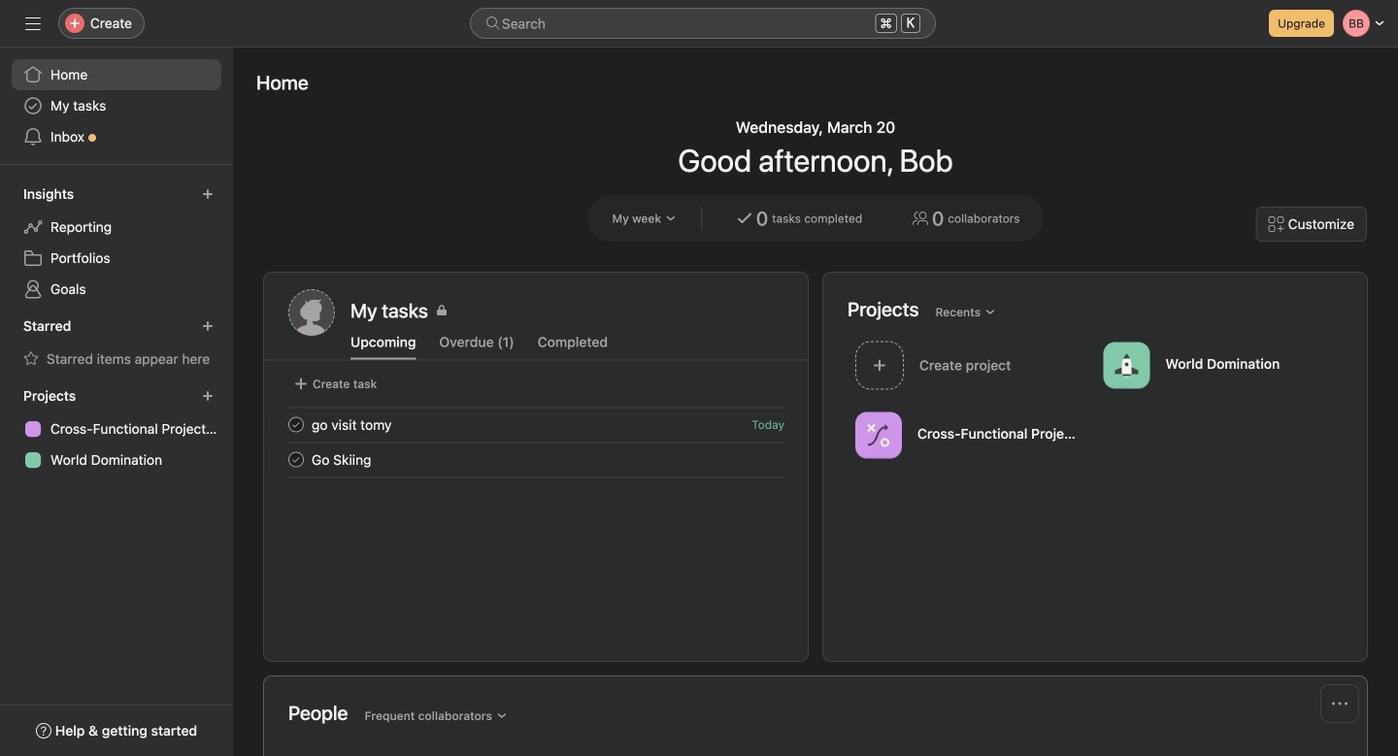 Task type: locate. For each thing, give the bounding box(es) containing it.
None field
[[470, 8, 936, 39]]

mark complete checkbox up mark complete image on the left of the page
[[284, 413, 308, 436]]

projects element
[[0, 379, 233, 480]]

mark complete checkbox down mark complete icon
[[284, 448, 308, 471]]

2 mark complete checkbox from the top
[[284, 448, 308, 471]]

rocket image
[[1115, 354, 1138, 377]]

1 vertical spatial mark complete checkbox
[[284, 448, 308, 471]]

1 mark complete checkbox from the top
[[284, 413, 308, 436]]

starred element
[[0, 309, 233, 379]]

Mark complete checkbox
[[284, 413, 308, 436], [284, 448, 308, 471]]

list item
[[265, 407, 808, 442], [265, 442, 808, 477]]

mark complete checkbox for first list item from the bottom of the page
[[284, 448, 308, 471]]

add items to starred image
[[202, 320, 214, 332]]

add profile photo image
[[288, 289, 335, 336]]

2 list item from the top
[[265, 442, 808, 477]]

0 vertical spatial mark complete checkbox
[[284, 413, 308, 436]]

mark complete image
[[284, 413, 308, 436]]



Task type: describe. For each thing, give the bounding box(es) containing it.
new project or portfolio image
[[202, 390, 214, 402]]

line_and_symbols image
[[867, 424, 890, 447]]

mark complete checkbox for 2nd list item from the bottom
[[284, 413, 308, 436]]

Search tasks, projects, and more text field
[[470, 8, 936, 39]]

new insights image
[[202, 188, 214, 200]]

1 list item from the top
[[265, 407, 808, 442]]

insights element
[[0, 177, 233, 309]]

hide sidebar image
[[25, 16, 41, 31]]

global element
[[0, 48, 233, 164]]

mark complete image
[[284, 448, 308, 471]]



Task type: vqa. For each thing, say whether or not it's contained in the screenshot.
list item
yes



